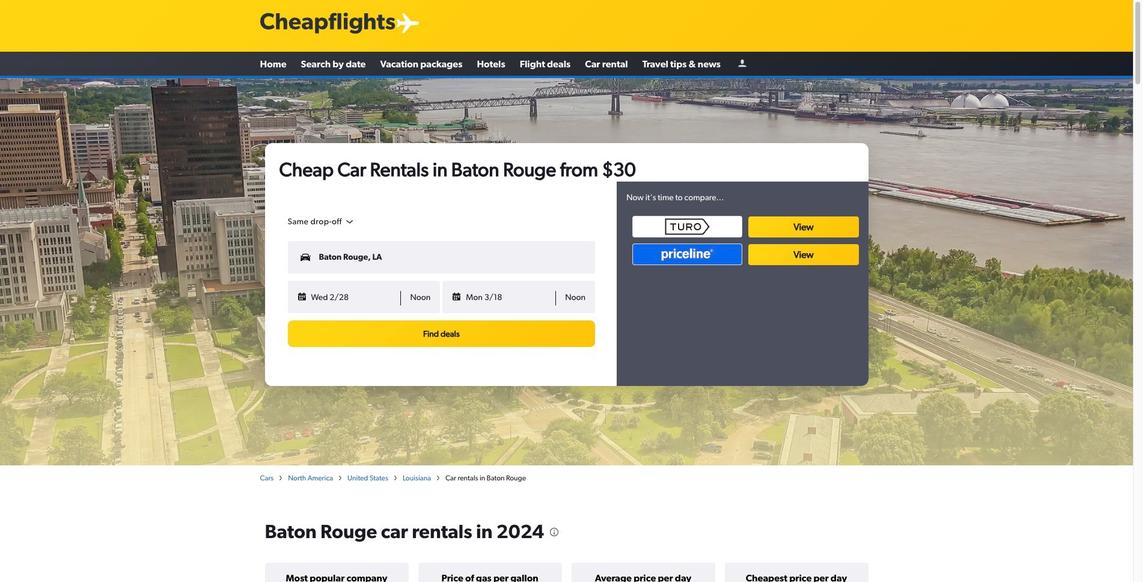 Task type: locate. For each thing, give the bounding box(es) containing it.
priceline image
[[633, 244, 743, 265]]

None text field
[[288, 241, 595, 274]]

None text field
[[288, 281, 595, 313]]



Task type: vqa. For each thing, say whether or not it's contained in the screenshot.
Start Date Calendar Input Use Left And Right Arrow Keys To Change Day. Use Up And Down Arrow Keys To Change Week. tab
no



Task type: describe. For each thing, give the bounding box(es) containing it.
autoeurope image
[[766, 246, 826, 256]]

expedia image
[[660, 244, 720, 257]]

baton rouge image
[[0, 78, 1134, 465]]

Car drop-off location Same drop-off field
[[288, 217, 355, 227]]

turo image
[[633, 216, 743, 238]]



